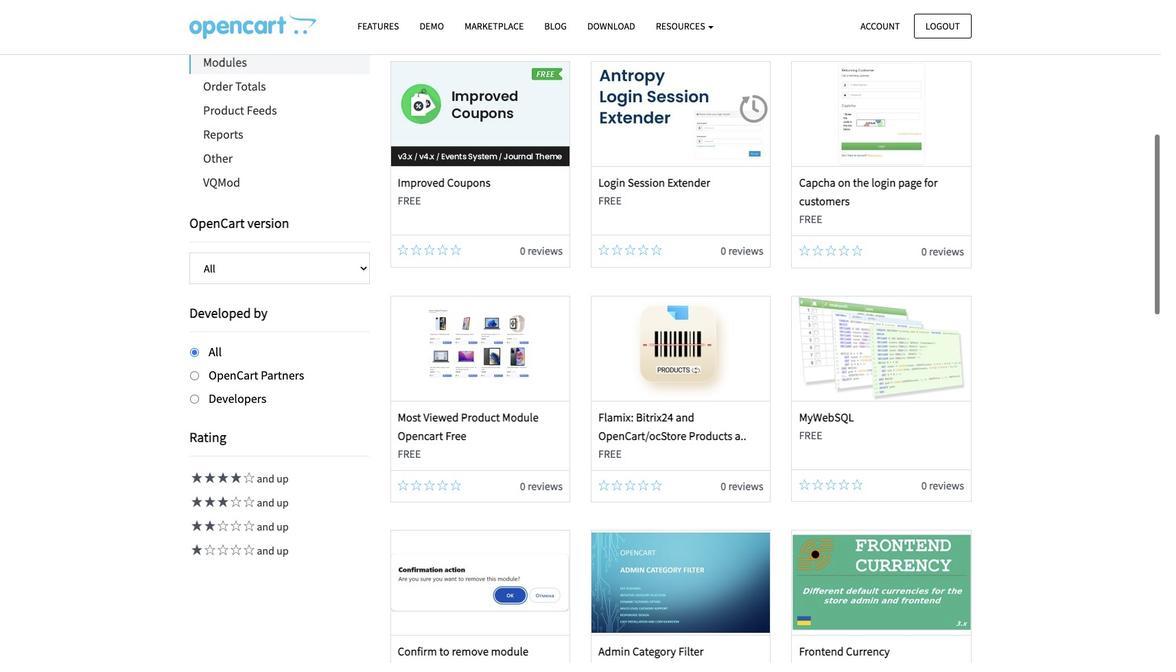 Task type: vqa. For each thing, say whether or not it's contained in the screenshot.
Account link
yes



Task type: describe. For each thing, give the bounding box(es) containing it.
rating
[[190, 429, 226, 446]]

most viewed product module opencart free free
[[398, 410, 539, 461]]

for
[[925, 175, 938, 190]]

login session extender image
[[592, 62, 771, 166]]

star light image for fourth and up link from the bottom
[[190, 473, 203, 484]]

partners
[[261, 367, 304, 383]]

currency
[[846, 644, 890, 659]]

capcha on the login page for customers link
[[800, 175, 938, 209]]

4 and up link from the top
[[190, 544, 289, 558]]

opencart
[[398, 428, 443, 443]]

page
[[899, 175, 922, 190]]

star light image for 2nd and up link
[[203, 497, 216, 508]]

frontend currency
[[800, 644, 890, 659]]

0 for improved coupons
[[520, 244, 526, 257]]

blog
[[545, 20, 567, 32]]

shipping methods link
[[190, 26, 370, 50]]

login session extender free
[[599, 175, 711, 207]]

flamix:
[[599, 410, 634, 425]]

category
[[633, 644, 676, 659]]

2 and up link from the top
[[190, 496, 289, 510]]

all
[[209, 344, 222, 360]]

0 horizontal spatial product
[[203, 102, 244, 118]]

session
[[628, 175, 665, 190]]

free
[[446, 428, 467, 443]]

free inside flamix: bitrix24 and opencart/ocstore products a.. free
[[599, 447, 622, 461]]

up for fourth and up link from the bottom
[[277, 472, 289, 486]]

order totals link
[[190, 74, 370, 98]]

reviews for flamix: bitrix24 and opencart/ocstore products a..
[[729, 479, 764, 493]]

and for second and up link from the bottom
[[257, 520, 275, 534]]

frontend
[[800, 644, 844, 659]]

mywebsql free
[[800, 410, 855, 442]]

modules link
[[191, 50, 370, 74]]

coupons
[[447, 175, 491, 190]]

and up for fourth and up link from the bottom
[[255, 472, 289, 486]]

admin category filter
[[599, 644, 704, 659]]

opencart/ocstore
[[599, 428, 687, 443]]

features link
[[347, 14, 410, 39]]

shipping
[[203, 30, 249, 46]]

0 reviews for improved coupons
[[520, 244, 563, 257]]

login session extender link
[[599, 175, 711, 190]]

up for 4th and up link from the top of the page
[[277, 544, 289, 558]]

admin category filter link
[[599, 644, 704, 659]]

0 reviews for most viewed product module opencart free
[[520, 479, 563, 493]]

frontend currency link
[[800, 644, 890, 659]]

0 for login session extender
[[721, 244, 727, 257]]

flamix: bitrix24 and opencart/ocstore products a.. image
[[592, 296, 771, 401]]

confirm to remove module image
[[391, 531, 570, 635]]

on
[[838, 175, 851, 190]]

product feeds link
[[190, 98, 370, 122]]

to
[[440, 644, 450, 659]]

mywebsql
[[800, 410, 855, 425]]

up for 2nd and up link
[[277, 496, 289, 510]]

admin category filter image
[[592, 531, 771, 635]]

improved coupons free
[[398, 175, 491, 207]]

flamix: bitrix24 and opencart/ocstore products a.. link
[[599, 410, 747, 443]]

0 for flamix: bitrix24 and opencart/ocstore products a..
[[721, 479, 727, 493]]

logout
[[926, 20, 961, 32]]

viewed
[[424, 410, 459, 425]]

node image
[[463, 0, 900, 5]]

reviews for login session extender
[[729, 244, 764, 257]]

reviews for most viewed product module opencart free
[[528, 479, 563, 493]]

capcha
[[800, 175, 836, 190]]

confirm to remove module link
[[398, 644, 529, 659]]

shipping methods
[[203, 30, 296, 46]]

improved
[[398, 175, 445, 190]]

reports link
[[190, 122, 370, 146]]

products
[[689, 428, 733, 443]]

other
[[203, 150, 233, 166]]

filter
[[679, 644, 704, 659]]

methods
[[252, 30, 296, 46]]

admin
[[599, 644, 630, 659]]

marketplace
[[465, 20, 524, 32]]

free inside mywebsql free
[[800, 428, 823, 442]]

account link
[[849, 13, 912, 38]]

reviews for mywebsql
[[930, 478, 965, 492]]

improved coupons link
[[398, 175, 491, 190]]

0 reviews for capcha on the login page for customers
[[922, 244, 965, 258]]

payment gateways link
[[190, 2, 370, 26]]

0 reviews for login session extender
[[721, 244, 764, 257]]

download link
[[577, 14, 646, 39]]

remove
[[452, 644, 489, 659]]

and for 4th and up link from the top of the page
[[257, 544, 275, 558]]

developers
[[209, 390, 267, 406]]



Task type: locate. For each thing, give the bounding box(es) containing it.
1 and up from the top
[[255, 472, 289, 486]]

module
[[502, 410, 539, 425]]

1 horizontal spatial product
[[461, 410, 500, 425]]

and up for 2nd and up link
[[255, 496, 289, 510]]

totals
[[235, 78, 266, 94]]

marketplace link
[[455, 14, 534, 39]]

customers
[[800, 194, 850, 209]]

0 reviews for flamix: bitrix24 and opencart/ocstore products a..
[[721, 479, 764, 493]]

0 reviews for mywebsql
[[922, 478, 965, 492]]

star light image for second and up link from the bottom
[[190, 521, 203, 532]]

and up for second and up link from the bottom
[[255, 520, 289, 534]]

reviews
[[528, 244, 563, 257], [729, 244, 764, 257], [930, 244, 965, 258], [930, 478, 965, 492], [528, 479, 563, 493], [729, 479, 764, 493]]

reviews for capcha on the login page for customers
[[930, 244, 965, 258]]

opencart
[[190, 214, 245, 231], [209, 367, 258, 383]]

and up link
[[190, 472, 289, 486], [190, 496, 289, 510], [190, 520, 289, 534], [190, 544, 289, 558]]

order totals
[[203, 78, 266, 94]]

free down 'opencart/ocstore'
[[599, 447, 622, 461]]

vqmod
[[203, 174, 240, 190]]

most viewed product module opencart free image
[[391, 296, 570, 401]]

4 up from the top
[[277, 544, 289, 558]]

opencart up developers
[[209, 367, 258, 383]]

opencart for opencart version
[[190, 214, 245, 231]]

extender
[[668, 175, 711, 190]]

and inside flamix: bitrix24 and opencart/ocstore products a.. free
[[676, 410, 695, 425]]

order
[[203, 78, 233, 94]]

1 up from the top
[[277, 472, 289, 486]]

None radio
[[190, 348, 199, 357], [190, 371, 199, 380], [190, 395, 199, 403], [190, 348, 199, 357], [190, 371, 199, 380], [190, 395, 199, 403]]

most
[[398, 410, 421, 425]]

0
[[520, 244, 526, 257], [721, 244, 727, 257], [922, 244, 927, 258], [922, 478, 927, 492], [520, 479, 526, 493], [721, 479, 727, 493]]

frontend currency image
[[793, 531, 971, 635]]

capcha on the login page for customers image
[[793, 62, 971, 166]]

modules
[[203, 54, 247, 70]]

vqmod link
[[190, 170, 370, 194]]

0 for most viewed product module opencart free
[[520, 479, 526, 493]]

1 vertical spatial opencart
[[209, 367, 258, 383]]

free inside most viewed product module opencart free free
[[398, 447, 421, 461]]

flamix: bitrix24 and opencart/ocstore products a.. free
[[599, 410, 747, 461]]

star light o image
[[398, 244, 409, 255], [424, 244, 435, 255], [437, 244, 448, 255], [612, 244, 623, 255], [638, 244, 649, 255], [651, 244, 662, 255], [813, 245, 824, 256], [839, 245, 850, 256], [242, 473, 255, 484], [800, 479, 811, 490], [826, 479, 837, 490], [839, 479, 850, 490], [852, 479, 863, 490], [411, 480, 422, 491], [424, 480, 435, 491], [599, 480, 610, 491], [612, 480, 623, 491], [625, 480, 636, 491], [229, 497, 242, 508], [216, 521, 229, 532], [229, 521, 242, 532], [242, 521, 255, 532], [242, 545, 255, 556]]

product feeds
[[203, 102, 277, 118]]

payment
[[203, 6, 249, 22]]

free inside improved coupons free
[[398, 194, 421, 207]]

login
[[872, 175, 896, 190]]

free down opencart
[[398, 447, 421, 461]]

demo link
[[410, 14, 455, 39]]

1 and up link from the top
[[190, 472, 289, 486]]

and for 2nd and up link
[[257, 496, 275, 510]]

and for fourth and up link from the bottom
[[257, 472, 275, 486]]

logout link
[[914, 13, 972, 38]]

mywebsql image
[[793, 296, 971, 401]]

improved coupons image
[[391, 62, 570, 166]]

reviews for improved coupons
[[528, 244, 563, 257]]

free inside login session extender free
[[599, 194, 622, 207]]

star light image for 4th and up link from the top of the page
[[190, 545, 203, 556]]

confirm
[[398, 644, 437, 659]]

opencart partners
[[209, 367, 304, 383]]

other extensions image
[[190, 14, 317, 39]]

login
[[599, 175, 626, 190]]

reports
[[203, 126, 243, 142]]

star light image for fourth and up link from the bottom
[[203, 473, 216, 484]]

payment gateways
[[203, 6, 301, 22]]

bitrix24
[[636, 410, 674, 425]]

0 vertical spatial product
[[203, 102, 244, 118]]

developed by
[[190, 304, 268, 321]]

1 vertical spatial product
[[461, 410, 500, 425]]

product up reports
[[203, 102, 244, 118]]

mywebsql link
[[800, 410, 855, 425]]

star light o image
[[411, 244, 422, 255], [451, 244, 462, 255], [599, 244, 610, 255], [625, 244, 636, 255], [800, 245, 811, 256], [826, 245, 837, 256], [852, 245, 863, 256], [813, 479, 824, 490], [398, 480, 409, 491], [437, 480, 448, 491], [451, 480, 462, 491], [638, 480, 649, 491], [651, 480, 662, 491], [242, 497, 255, 508], [203, 545, 216, 556], [216, 545, 229, 556], [229, 545, 242, 556]]

resources link
[[646, 14, 725, 39]]

free down mywebsql link
[[800, 428, 823, 442]]

feeds
[[247, 102, 277, 118]]

0 reviews
[[520, 244, 563, 257], [721, 244, 764, 257], [922, 244, 965, 258], [922, 478, 965, 492], [520, 479, 563, 493], [721, 479, 764, 493]]

free down "login"
[[599, 194, 622, 207]]

free down improved
[[398, 194, 421, 207]]

2 up from the top
[[277, 496, 289, 510]]

free
[[398, 194, 421, 207], [599, 194, 622, 207], [800, 212, 823, 226], [800, 428, 823, 442], [398, 447, 421, 461], [599, 447, 622, 461]]

3 and up from the top
[[255, 520, 289, 534]]

opencart for opencart partners
[[209, 367, 258, 383]]

and
[[676, 410, 695, 425], [257, 472, 275, 486], [257, 496, 275, 510], [257, 520, 275, 534], [257, 544, 275, 558]]

star light image
[[203, 473, 216, 484], [190, 497, 203, 508], [203, 497, 216, 508], [216, 497, 229, 508], [203, 521, 216, 532]]

other link
[[190, 146, 370, 170]]

product up the free
[[461, 410, 500, 425]]

the
[[853, 175, 870, 190]]

3 up from the top
[[277, 520, 289, 534]]

resources
[[656, 20, 707, 32]]

opencart version
[[190, 214, 289, 231]]

0 vertical spatial opencart
[[190, 214, 245, 231]]

gateways
[[251, 6, 301, 22]]

account
[[861, 20, 901, 32]]

version
[[247, 214, 289, 231]]

blog link
[[534, 14, 577, 39]]

by
[[254, 304, 268, 321]]

0 for capcha on the login page for customers
[[922, 244, 927, 258]]

a..
[[735, 428, 747, 443]]

0 for mywebsql
[[922, 478, 927, 492]]

star light image for second and up link from the bottom
[[203, 521, 216, 532]]

product inside most viewed product module opencart free free
[[461, 410, 500, 425]]

product
[[203, 102, 244, 118], [461, 410, 500, 425]]

3 and up link from the top
[[190, 520, 289, 534]]

demo
[[420, 20, 444, 32]]

2 and up from the top
[[255, 496, 289, 510]]

up for second and up link from the bottom
[[277, 520, 289, 534]]

star light image
[[190, 473, 203, 484], [216, 473, 229, 484], [229, 473, 242, 484], [190, 521, 203, 532], [190, 545, 203, 556]]

developed
[[190, 304, 251, 321]]

features
[[358, 20, 399, 32]]

and up
[[255, 472, 289, 486], [255, 496, 289, 510], [255, 520, 289, 534], [255, 544, 289, 558]]

most viewed product module opencart free link
[[398, 410, 539, 443]]

and up for 4th and up link from the top of the page
[[255, 544, 289, 558]]

free down customers
[[800, 212, 823, 226]]

free inside capcha on the login page for customers free
[[800, 212, 823, 226]]

module
[[491, 644, 529, 659]]

confirm to remove module
[[398, 644, 529, 659]]

4 and up from the top
[[255, 544, 289, 558]]

opencart down vqmod
[[190, 214, 245, 231]]

capcha on the login page for customers free
[[800, 175, 938, 226]]

download
[[588, 20, 636, 32]]



